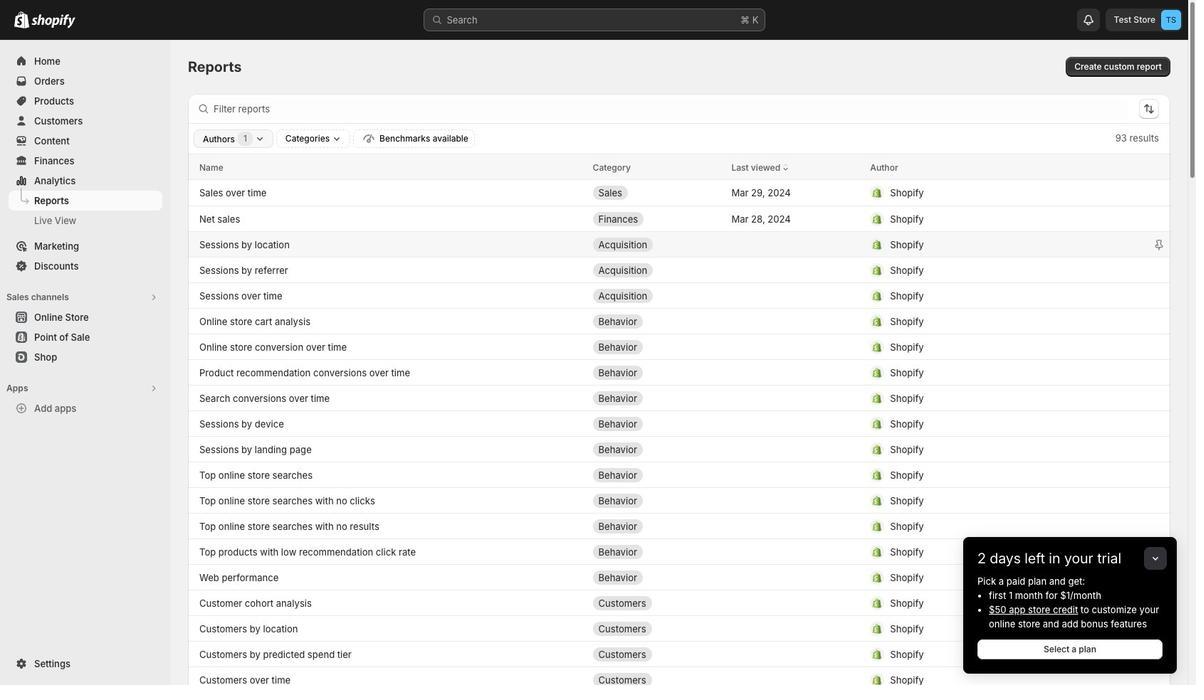 Task type: describe. For each thing, give the bounding box(es) containing it.
list of reports table
[[188, 155, 1171, 686]]

21 row from the top
[[188, 667, 1171, 686]]

13 row from the top
[[188, 462, 1171, 488]]

7 row from the top
[[188, 308, 1171, 334]]

6 row from the top
[[188, 283, 1171, 308]]

18 row from the top
[[188, 590, 1171, 616]]

1 horizontal spatial shopify image
[[31, 14, 75, 28]]

test store image
[[1162, 10, 1182, 30]]

1 row from the top
[[188, 155, 1171, 180]]

3 row from the top
[[188, 206, 1171, 231]]

10 row from the top
[[188, 385, 1171, 411]]

19 row from the top
[[188, 616, 1171, 642]]

11 row from the top
[[188, 411, 1171, 437]]



Task type: vqa. For each thing, say whether or not it's contained in the screenshot.
START TIME (EDT)
no



Task type: locate. For each thing, give the bounding box(es) containing it.
shopify image
[[14, 11, 29, 28], [31, 14, 75, 28]]

9 row from the top
[[188, 360, 1171, 385]]

2 row from the top
[[188, 180, 1171, 206]]

8 row from the top
[[188, 334, 1171, 360]]

16 row from the top
[[188, 539, 1171, 565]]

15 row from the top
[[188, 513, 1171, 539]]

17 row from the top
[[188, 565, 1171, 590]]

cell
[[593, 182, 720, 204], [870, 182, 1125, 204], [593, 208, 720, 230], [870, 208, 1125, 230], [593, 233, 720, 256], [870, 233, 1125, 256], [593, 259, 720, 282], [732, 259, 859, 282], [870, 259, 1125, 282], [593, 285, 720, 307], [870, 285, 1125, 307], [593, 310, 720, 333], [732, 310, 859, 333], [870, 310, 1125, 333], [593, 336, 720, 359], [870, 336, 1125, 359], [593, 361, 720, 384], [732, 361, 859, 384], [870, 361, 1125, 384], [593, 387, 720, 410], [870, 387, 1125, 410], [593, 413, 720, 435], [732, 413, 859, 435], [870, 413, 1125, 435], [593, 438, 720, 461], [870, 438, 1125, 461], [593, 464, 720, 487], [732, 464, 859, 487], [870, 464, 1125, 487], [593, 490, 720, 512], [870, 490, 1125, 512], [593, 515, 720, 538], [732, 515, 859, 538], [870, 515, 1125, 538], [593, 541, 720, 564], [870, 541, 1125, 564], [593, 567, 720, 589], [732, 567, 859, 589], [870, 567, 1125, 589], [593, 592, 720, 615], [870, 592, 1125, 615], [593, 618, 720, 641], [732, 618, 859, 641], [870, 618, 1125, 641], [593, 643, 720, 666], [870, 643, 1125, 666], [593, 669, 720, 686], [732, 669, 859, 686], [870, 669, 1125, 686]]

0 horizontal spatial shopify image
[[14, 11, 29, 28]]

12 row from the top
[[188, 437, 1171, 462]]

5 row from the top
[[188, 257, 1171, 283]]

20 row from the top
[[188, 642, 1171, 667]]

4 row from the top
[[188, 231, 1171, 257]]

row
[[188, 155, 1171, 180], [188, 180, 1171, 206], [188, 206, 1171, 231], [188, 231, 1171, 257], [188, 257, 1171, 283], [188, 283, 1171, 308], [188, 308, 1171, 334], [188, 334, 1171, 360], [188, 360, 1171, 385], [188, 385, 1171, 411], [188, 411, 1171, 437], [188, 437, 1171, 462], [188, 462, 1171, 488], [188, 488, 1171, 513], [188, 513, 1171, 539], [188, 539, 1171, 565], [188, 565, 1171, 590], [188, 590, 1171, 616], [188, 616, 1171, 642], [188, 642, 1171, 667], [188, 667, 1171, 686]]

14 row from the top
[[188, 488, 1171, 513]]

Filter reports text field
[[214, 98, 1128, 120]]



